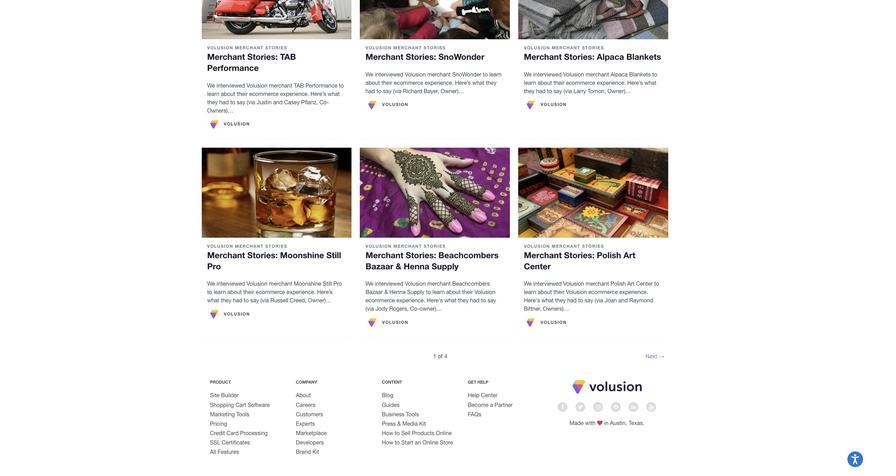 Task type: describe. For each thing, give the bounding box(es) containing it.
here's inside we interviewed volusion merchant tab performance to learn about their ecommerce experience. here's what they had to say (via justin and casey pflanz, co- owners)…
[[311, 91, 326, 97]]

rogers,
[[390, 306, 409, 312]]

we interviewed volusion merchant alpaca blankets to learn about their ecommerce experience. here's what they had to say (via larry tomon, owner)…
[[524, 71, 658, 94]]

stories: for moonshine
[[248, 250, 278, 260]]

ssl
[[210, 439, 220, 446]]

what inside we interviewed volusion merchant snowonder to learn about their ecommerce experience. here's what they had to say (via richard bayer, owner)…
[[473, 80, 485, 86]]

& inside blog guides business tools press & media kit how to sell products online how to start an online store
[[398, 421, 401, 427]]

beachcombers inside volusion merchant stories merchant stories: beachcombers bazaar & henna supply
[[439, 250, 499, 260]]

what inside we interviewed volusion merchant tab performance to learn about their ecommerce experience. here's what they had to say (via justin and casey pflanz, co- owners)…
[[328, 91, 340, 97]]

merchant for moonshine
[[269, 281, 293, 287]]

processing
[[240, 430, 268, 436]]

ecommerce software by volusion image
[[572, 379, 643, 394]]

careers link
[[296, 402, 316, 408]]

pro inside volusion merchant stories merchant stories: moonshine still pro
[[207, 261, 221, 271]]

0 vertical spatial help
[[478, 380, 489, 385]]

what inside 'we interviewed volusion merchant alpaca blankets to learn about their ecommerce experience. here's what they had to say (via larry tomon, owner)…'
[[645, 80, 657, 86]]

experience. inside we interviewed volusion merchant snowonder to learn about their ecommerce experience. here's what they had to say (via richard bayer, owner)…
[[425, 80, 454, 86]]

stories: for tab
[[248, 52, 278, 62]]

with
[[586, 420, 596, 426]]

learn inside we interviewed volusion merchant beachcombers bazaar & henna supply to learn about their volusion ecommerce experience. here's what they had to say (via jody rogers, co-owner)…
[[433, 289, 445, 295]]

stories: for snowonder
[[406, 52, 436, 62]]

bazaar inside volusion merchant stories merchant stories: beachcombers bazaar & henna supply
[[366, 261, 394, 271]]

bayer,
[[424, 88, 439, 94]]

bittner,
[[524, 306, 542, 312]]

blog guides business tools press & media kit how to sell products online how to start an online store
[[382, 392, 453, 446]]

next → link
[[642, 350, 669, 363]]

what inside we interviewed volusion merchant moonshine still pro to learn about their ecommerce experience. here's what they had to say (via russell creed, owner)…
[[207, 297, 219, 304]]

performance inside volusion merchant stories merchant stories: tab performance
[[207, 63, 259, 73]]

richard
[[403, 88, 422, 94]]

an
[[415, 439, 421, 446]]

made with
[[570, 420, 597, 426]]

volusion link for merchant stories: beachcombers bazaar & henna supply
[[366, 316, 409, 330]]

brand
[[296, 449, 311, 455]]

volusion inside 'we interviewed volusion merchant alpaca blankets to learn about their ecommerce experience. here's what they had to say (via larry tomon, owner)…'
[[564, 71, 585, 77]]

merchant stories: tab performance image
[[202, 0, 352, 39]]

had inside we interviewed volusion merchant snowonder to learn about their ecommerce experience. here's what they had to say (via richard bayer, owner)…
[[366, 88, 375, 94]]

learn inside we interviewed volusion merchant snowonder to learn about their ecommerce experience. here's what they had to say (via richard bayer, owner)…
[[490, 71, 502, 77]]

press
[[382, 421, 396, 427]]

volusion link for merchant stories: polish art center
[[524, 316, 567, 330]]

merchant for beachcombers
[[428, 281, 451, 287]]

of
[[438, 353, 443, 360]]

1
[[434, 353, 437, 360]]

center inside we interviewed volusion merchant polish art center to learn about their volusion ecommerce experience. here's what they had to say (via joan and raymond bittner, owners)…
[[636, 281, 653, 287]]

justin
[[257, 99, 272, 105]]

follow volusion on pinterest image
[[614, 404, 619, 410]]

here's inside we interviewed volusion merchant polish art center to learn about their volusion ecommerce experience. here's what they had to say (via joan and raymond bittner, owners)…
[[524, 297, 540, 304]]

ecommerce inside we interviewed volusion merchant polish art center to learn about their volusion ecommerce experience. here's what they had to say (via joan and raymond bittner, owners)…
[[589, 289, 618, 295]]

experience. inside we interviewed volusion merchant moonshine still pro to learn about their ecommerce experience. here's what they had to say (via russell creed, owner)…
[[287, 289, 316, 295]]

say inside we interviewed volusion merchant tab performance to learn about their ecommerce experience. here's what they had to say (via justin and casey pflanz, co- owners)…
[[237, 99, 245, 105]]

merchant stories: polish art center image
[[519, 148, 669, 238]]

tab inside we interviewed volusion merchant tab performance to learn about their ecommerce experience. here's what they had to say (via justin and casey pflanz, co- owners)…
[[294, 82, 304, 89]]

polish inside volusion merchant stories merchant stories: polish art center
[[597, 250, 622, 260]]

volusion merchant stories merchant stories: moonshine still pro
[[207, 244, 341, 271]]

learn inside we interviewed volusion merchant tab performance to learn about their ecommerce experience. here's what they had to say (via justin and casey pflanz, co- owners)…
[[207, 91, 220, 97]]

help center link
[[468, 392, 498, 398]]

here's inside we interviewed volusion merchant beachcombers bazaar & henna supply to learn about their volusion ecommerce experience. here's what they had to say (via jody rogers, co-owner)…
[[427, 297, 443, 304]]

say inside we interviewed volusion merchant snowonder to learn about their ecommerce experience. here's what they had to say (via richard bayer, owner)…
[[383, 88, 392, 94]]

say inside we interviewed volusion merchant polish art center to learn about their volusion ecommerce experience. here's what they had to say (via joan and raymond bittner, owners)…
[[585, 297, 594, 304]]

builder
[[221, 392, 239, 398]]

media
[[403, 421, 418, 427]]

about careers customers experts marketplace developers brand kit
[[296, 392, 327, 455]]

about inside we interviewed volusion merchant beachcombers bazaar & henna supply to learn about their volusion ecommerce experience. here's what they had to say (via jody rogers, co-owner)…
[[447, 289, 461, 295]]

interviewed for merchant stories: alpaca blankets
[[534, 71, 562, 77]]

software
[[248, 402, 270, 408]]

blankets inside 'we interviewed volusion merchant alpaca blankets to learn about their ecommerce experience. here's what they had to say (via larry tomon, owner)…'
[[630, 71, 651, 77]]

co- inside we interviewed volusion merchant tab performance to learn about their ecommerce experience. here's what they had to say (via justin and casey pflanz, co- owners)…
[[320, 99, 329, 105]]

ecommerce inside we interviewed volusion merchant tab performance to learn about their ecommerce experience. here's what they had to say (via justin and casey pflanz, co- owners)…
[[249, 91, 279, 97]]

follow volusion on twitter image
[[578, 404, 583, 410]]

developers link
[[296, 439, 324, 446]]

in austin, texas.
[[603, 420, 645, 426]]

creed,
[[290, 297, 307, 304]]

press & media kit link
[[382, 421, 426, 427]]

still inside volusion merchant stories merchant stories: moonshine still pro
[[327, 250, 341, 260]]

we interviewed volusion merchant beachcombers bazaar & henna supply to learn about their volusion ecommerce experience. here's what they had to say (via jody rogers, co-owner)…
[[366, 281, 496, 312]]

interviewed for merchant stories: snowonder
[[375, 71, 404, 77]]

had inside we interviewed volusion merchant polish art center to learn about their volusion ecommerce experience. here's what they had to say (via joan and raymond bittner, owners)…
[[568, 297, 577, 304]]

brand kit link
[[296, 449, 319, 455]]

volusion link for merchant stories: alpaca blankets
[[524, 98, 567, 112]]

about inside we interviewed volusion merchant polish art center to learn about their volusion ecommerce experience. here's what they had to say (via joan and raymond bittner, owners)…
[[538, 289, 552, 295]]

partner
[[495, 402, 513, 408]]

get
[[468, 380, 477, 385]]

ecommerce inside 'we interviewed volusion merchant alpaca blankets to learn about their ecommerce experience. here's what they had to say (via larry tomon, owner)…'
[[566, 80, 596, 86]]

products
[[412, 430, 435, 436]]

credit
[[210, 430, 225, 436]]

alpaca inside 'we interviewed volusion merchant alpaca blankets to learn about their ecommerce experience. here's what they had to say (via larry tomon, owner)…'
[[611, 71, 628, 77]]

features
[[218, 449, 239, 455]]

help inside help center become a partner faqs
[[468, 392, 480, 398]]

volusion inside volusion merchant stories merchant stories: tab performance
[[207, 45, 233, 51]]

here's inside we interviewed volusion merchant moonshine still pro to learn about their ecommerce experience. here's what they had to say (via russell creed, owner)…
[[317, 289, 333, 295]]

kit for media
[[420, 421, 426, 427]]

supply inside volusion merchant stories merchant stories: beachcombers bazaar & henna supply
[[432, 261, 459, 271]]

become
[[468, 402, 489, 408]]

volusion inside we interviewed volusion merchant tab performance to learn about their ecommerce experience. here's what they had to say (via justin and casey pflanz, co- owners)…
[[247, 82, 268, 89]]

marketplace link
[[296, 430, 327, 436]]

(via inside we interviewed volusion merchant polish art center to learn about their volusion ecommerce experience. here's what they had to say (via joan and raymond bittner, owners)…
[[595, 297, 604, 304]]

center inside volusion merchant stories merchant stories: polish art center
[[524, 261, 551, 271]]

stories for snowonder
[[424, 45, 446, 51]]

0 vertical spatial online
[[436, 430, 452, 436]]

owner)…
[[420, 306, 442, 312]]

about
[[296, 392, 311, 398]]

become a partner link
[[468, 402, 513, 408]]

they inside we interviewed volusion merchant beachcombers bazaar & henna supply to learn about their volusion ecommerce experience. here's what they had to say (via jody rogers, co-owner)…
[[458, 297, 469, 304]]

volusion link for merchant stories: moonshine still pro
[[207, 307, 250, 321]]

stories for polish
[[583, 244, 605, 249]]

had inside we interviewed volusion merchant moonshine still pro to learn about their ecommerce experience. here's what they had to say (via russell creed, owner)…
[[233, 297, 242, 304]]

volusion inside volusion merchant stories merchant stories: moonshine still pro
[[207, 244, 233, 249]]

experience. inside we interviewed volusion merchant polish art center to learn about their volusion ecommerce experience. here's what they had to say (via joan and raymond bittner, owners)…
[[620, 289, 649, 295]]

card
[[227, 430, 239, 436]]

next →
[[646, 353, 665, 360]]

owner)… inside we interviewed volusion merchant moonshine still pro to learn about their ecommerce experience. here's what they had to say (via russell creed, owner)…
[[308, 297, 332, 304]]

learn inside 'we interviewed volusion merchant alpaca blankets to learn about their ecommerce experience. here's what they had to say (via larry tomon, owner)…'
[[524, 80, 537, 86]]

how to start an online store link
[[382, 439, 453, 446]]

russell
[[271, 297, 288, 304]]

they inside we interviewed volusion merchant moonshine still pro to learn about their ecommerce experience. here's what they had to say (via russell creed, owner)…
[[221, 297, 232, 304]]

here's inside we interviewed volusion merchant snowonder to learn about their ecommerce experience. here's what they had to say (via richard bayer, owner)…
[[455, 80, 471, 86]]

supply inside we interviewed volusion merchant beachcombers bazaar & henna supply to learn about their volusion ecommerce experience. here's what they had to say (via jody rogers, co-owner)…
[[407, 289, 425, 295]]

about link
[[296, 392, 311, 398]]

ecommerce inside we interviewed volusion merchant snowonder to learn about their ecommerce experience. here's what they had to say (via richard bayer, owner)…
[[394, 80, 424, 86]]

about inside 'we interviewed volusion merchant alpaca blankets to learn about their ecommerce experience. here's what they had to say (via larry tomon, owner)…'
[[538, 80, 552, 86]]

tools inside site builder shopping cart software marketing tools pricing credit card processing ssl certificates all features
[[236, 411, 249, 417]]

1 how from the top
[[382, 430, 394, 436]]

ecommerce inside we interviewed volusion merchant beachcombers bazaar & henna supply to learn about their volusion ecommerce experience. here's what they had to say (via jody rogers, co-owner)…
[[366, 297, 395, 304]]

volusion inside volusion merchant stories merchant stories: beachcombers bazaar & henna supply
[[366, 244, 392, 249]]

volusion link for merchant stories: tab performance
[[207, 117, 250, 131]]

certificates
[[222, 439, 250, 446]]

and inside we interviewed volusion merchant polish art center to learn about their volusion ecommerce experience. here's what they had to say (via joan and raymond bittner, owners)…
[[619, 297, 628, 304]]

(via inside we interviewed volusion merchant moonshine still pro to learn about their ecommerce experience. here's what they had to say (via russell creed, owner)…
[[261, 297, 269, 304]]

moonshine inside volusion merchant stories merchant stories: moonshine still pro
[[280, 250, 324, 260]]

pflanz,
[[301, 99, 318, 105]]

about inside we interviewed volusion merchant tab performance to learn about their ecommerce experience. here's what they had to say (via justin and casey pflanz, co- owners)…
[[221, 91, 235, 97]]

faqs
[[468, 411, 482, 417]]

pro inside we interviewed volusion merchant moonshine still pro to learn about their ecommerce experience. here's what they had to say (via russell creed, owner)…
[[334, 281, 342, 287]]

experts
[[296, 421, 315, 427]]

jody
[[376, 306, 388, 312]]

shopping
[[210, 402, 234, 408]]

we interviewed volusion merchant moonshine still pro to learn about their ecommerce experience. here's what they had to say (via russell creed, owner)…
[[207, 281, 342, 304]]

→
[[659, 353, 665, 360]]

volusion link for merchant stories: snowonder
[[366, 98, 409, 112]]

volusion merchant stories merchant stories: polish art center
[[524, 244, 636, 271]]

pricing
[[210, 421, 227, 427]]

(via inside 'we interviewed volusion merchant alpaca blankets to learn about their ecommerce experience. here's what they had to say (via larry tomon, owner)…'
[[564, 88, 572, 94]]

art inside volusion merchant stories merchant stories: polish art center
[[624, 250, 636, 260]]

texas.
[[629, 420, 645, 426]]

merchant stories: alpaca blankets image
[[519, 0, 669, 39]]

open accessibe: accessibility options, statement and help image
[[852, 454, 860, 464]]

(via inside we interviewed volusion merchant snowonder to learn about their ecommerce experience. here's what they had to say (via richard bayer, owner)…
[[393, 88, 402, 94]]

& inside volusion merchant stories merchant stories: beachcombers bazaar & henna supply
[[396, 261, 402, 271]]

made
[[570, 420, 584, 426]]

company
[[296, 380, 317, 385]]

raymond
[[630, 297, 654, 304]]

ecommerce inside we interviewed volusion merchant moonshine still pro to learn about their ecommerce experience. here's what they had to say (via russell creed, owner)…
[[256, 289, 285, 295]]

still inside we interviewed volusion merchant moonshine still pro to learn about their ecommerce experience. here's what they had to say (via russell creed, owner)…
[[323, 281, 332, 287]]

heart image
[[597, 420, 603, 426]]

larry
[[574, 88, 587, 94]]

what inside we interviewed volusion merchant beachcombers bazaar & henna supply to learn about their volusion ecommerce experience. here's what they had to say (via jody rogers, co-owner)…
[[445, 297, 457, 304]]

help center become a partner faqs
[[468, 392, 513, 417]]

all features link
[[210, 449, 239, 455]]

had inside 'we interviewed volusion merchant alpaca blankets to learn about their ecommerce experience. here's what they had to say (via larry tomon, owner)…'
[[536, 88, 546, 94]]

careers
[[296, 402, 316, 408]]

a
[[490, 402, 493, 408]]

stories for alpaca
[[583, 45, 605, 51]]

4
[[445, 353, 448, 360]]

experience. inside we interviewed volusion merchant beachcombers bazaar & henna supply to learn about their volusion ecommerce experience. here's what they had to say (via jody rogers, co-owner)…
[[397, 297, 426, 304]]

we interviewed volusion merchant snowonder to learn about their ecommerce experience. here's what they had to say (via richard bayer, owner)…
[[366, 71, 502, 94]]

interviewed for merchant stories: moonshine still pro
[[217, 281, 245, 287]]

ssl certificates link
[[210, 439, 250, 446]]

1 vertical spatial online
[[423, 439, 439, 446]]

customers
[[296, 411, 323, 417]]

joan
[[605, 297, 617, 304]]

pagination navigation
[[200, 349, 670, 364]]

say inside we interviewed volusion merchant moonshine still pro to learn about their ecommerce experience. here's what they had to say (via russell creed, owner)…
[[250, 297, 259, 304]]

owners)… inside we interviewed volusion merchant polish art center to learn about their volusion ecommerce experience. here's what they had to say (via joan and raymond bittner, owners)…
[[543, 306, 570, 312]]

we for merchant stories: moonshine still pro
[[207, 281, 215, 287]]

what inside we interviewed volusion merchant polish art center to learn about their volusion ecommerce experience. here's what they had to say (via joan and raymond bittner, owners)…
[[542, 297, 554, 304]]

had inside we interviewed volusion merchant beachcombers bazaar & henna supply to learn about their volusion ecommerce experience. here's what they had to say (via jody rogers, co-owner)…
[[470, 297, 480, 304]]



Task type: vqa. For each thing, say whether or not it's contained in the screenshot.


Task type: locate. For each thing, give the bounding box(es) containing it.
henna inside we interviewed volusion merchant beachcombers bazaar & henna supply to learn about their volusion ecommerce experience. here's what they had to say (via jody rogers, co-owner)…
[[390, 289, 406, 295]]

0 vertical spatial owners)…
[[207, 107, 233, 114]]

kit inside blog guides business tools press & media kit how to sell products online how to start an online store
[[420, 421, 426, 427]]

0 vertical spatial supply
[[432, 261, 459, 271]]

0 vertical spatial bazaar
[[366, 261, 394, 271]]

1 vertical spatial moonshine
[[294, 281, 322, 287]]

and right justin
[[273, 99, 283, 105]]

0 horizontal spatial owner)…
[[308, 297, 332, 304]]

0 vertical spatial snowonder
[[439, 52, 485, 62]]

1 horizontal spatial owner)…
[[441, 88, 464, 94]]

volusion inside the "volusion merchant stories merchant stories: alpaca blankets"
[[524, 45, 550, 51]]

(via left joan
[[595, 297, 604, 304]]

experience. inside 'we interviewed volusion merchant alpaca blankets to learn about their ecommerce experience. here's what they had to say (via larry tomon, owner)…'
[[597, 80, 626, 86]]

had inside we interviewed volusion merchant tab performance to learn about their ecommerce experience. here's what they had to say (via justin and casey pflanz, co- owners)…
[[219, 99, 229, 105]]

experience. up bayer,
[[425, 80, 454, 86]]

here's
[[455, 80, 471, 86], [628, 80, 643, 86], [311, 91, 326, 97], [317, 289, 333, 295]]

stories: inside volusion merchant stories merchant stories: beachcombers bazaar & henna supply
[[406, 250, 436, 260]]

0 horizontal spatial and
[[273, 99, 283, 105]]

1 vertical spatial tab
[[294, 82, 304, 89]]

store
[[440, 439, 453, 446]]

(via left jody
[[366, 306, 374, 312]]

&
[[396, 261, 402, 271], [385, 289, 388, 295], [398, 421, 401, 427]]

about inside we interviewed volusion merchant moonshine still pro to learn about their ecommerce experience. here's what they had to say (via russell creed, owner)…
[[228, 289, 242, 295]]

developers
[[296, 439, 324, 446]]

owner)… right bayer,
[[441, 88, 464, 94]]

0 vertical spatial beachcombers
[[439, 250, 499, 260]]

1 vertical spatial performance
[[306, 82, 338, 89]]

stories for beachcombers
[[424, 244, 446, 249]]

stories inside volusion merchant stories merchant stories: moonshine still pro
[[266, 244, 288, 249]]

blankets
[[627, 52, 662, 62], [630, 71, 651, 77]]

1 horizontal spatial co-
[[410, 306, 420, 312]]

pricing link
[[210, 421, 227, 427]]

we for merchant stories: snowonder
[[366, 71, 374, 77]]

they inside we interviewed volusion merchant polish art center to learn about their volusion ecommerce experience. here's what they had to say (via joan and raymond bittner, owners)…
[[556, 297, 566, 304]]

1 horizontal spatial and
[[619, 297, 628, 304]]

say inside 'we interviewed volusion merchant alpaca blankets to learn about their ecommerce experience. here's what they had to say (via larry tomon, owner)…'
[[554, 88, 562, 94]]

experience. up "raymond"
[[620, 289, 649, 295]]

0 vertical spatial polish
[[597, 250, 622, 260]]

1 horizontal spatial center
[[524, 261, 551, 271]]

1 vertical spatial art
[[628, 281, 635, 287]]

casey
[[284, 99, 300, 105]]

interviewed for merchant stories: beachcombers bazaar & henna supply
[[375, 281, 404, 287]]

1 vertical spatial alpaca
[[611, 71, 628, 77]]

1 vertical spatial center
[[636, 281, 653, 287]]

ecommerce up joan
[[589, 289, 618, 295]]

0 vertical spatial blankets
[[627, 52, 662, 62]]

co- right rogers,
[[410, 306, 420, 312]]

experience. up tomon, at top right
[[597, 80, 626, 86]]

1 vertical spatial &
[[385, 289, 388, 295]]

all
[[210, 449, 216, 455]]

1 vertical spatial still
[[323, 281, 332, 287]]

interviewed for merchant stories: polish art center
[[534, 281, 562, 287]]

henna
[[404, 261, 430, 271], [390, 289, 406, 295]]

0 vertical spatial pro
[[207, 261, 221, 271]]

get help
[[468, 380, 489, 385]]

follow volusion on facebook image
[[561, 404, 565, 410]]

art
[[624, 250, 636, 260], [628, 281, 635, 287]]

stories for tab
[[266, 45, 288, 51]]

(via inside we interviewed volusion merchant beachcombers bazaar & henna supply to learn about their volusion ecommerce experience. here's what they had to say (via jody rogers, co-owner)…
[[366, 306, 374, 312]]

stories:
[[248, 52, 278, 62], [406, 52, 436, 62], [564, 52, 595, 62], [248, 250, 278, 260], [406, 250, 436, 260], [564, 250, 595, 260]]

about
[[366, 80, 380, 86], [538, 80, 552, 86], [221, 91, 235, 97], [228, 289, 242, 295], [447, 289, 461, 295], [538, 289, 552, 295]]

1 vertical spatial blankets
[[630, 71, 651, 77]]

content
[[382, 380, 402, 385]]

0 horizontal spatial owners)…
[[207, 107, 233, 114]]

co- right the pflanz,
[[320, 99, 329, 105]]

product
[[210, 380, 231, 385]]

1 bazaar from the top
[[366, 261, 394, 271]]

help
[[478, 380, 489, 385], [468, 392, 480, 398]]

learn inside we interviewed volusion merchant moonshine still pro to learn about their ecommerce experience. here's what they had to say (via russell creed, owner)…
[[214, 289, 226, 295]]

we inside we interviewed volusion merchant snowonder to learn about their ecommerce experience. here's what they had to say (via richard bayer, owner)…
[[366, 71, 374, 77]]

ecommerce up russell
[[256, 289, 285, 295]]

interviewed inside we interviewed volusion merchant moonshine still pro to learn about their ecommerce experience. here's what they had to say (via russell creed, owner)…
[[217, 281, 245, 287]]

volusion
[[207, 45, 233, 51], [366, 45, 392, 51], [524, 45, 550, 51], [405, 71, 426, 77], [564, 71, 585, 77], [247, 82, 268, 89], [383, 102, 409, 107], [541, 102, 567, 107], [224, 121, 250, 127], [207, 244, 233, 249], [366, 244, 392, 249], [524, 244, 550, 249], [247, 281, 268, 287], [405, 281, 426, 287], [564, 281, 585, 287], [475, 289, 496, 295], [566, 289, 587, 295], [224, 311, 250, 317], [383, 320, 409, 325], [541, 320, 567, 325]]

experience. up creed,
[[287, 289, 316, 295]]

what
[[473, 80, 485, 86], [645, 80, 657, 86], [328, 91, 340, 97], [207, 297, 219, 304], [445, 297, 457, 304], [542, 297, 554, 304]]

owner)… inside 'we interviewed volusion merchant alpaca blankets to learn about their ecommerce experience. here's what they had to say (via larry tomon, owner)…'
[[608, 88, 631, 94]]

merchant stories: moonshine still pro image
[[202, 148, 352, 238]]

merchant up tomon, at top right
[[586, 71, 609, 77]]

their inside we interviewed volusion merchant tab performance to learn about their ecommerce experience. here's what they had to say (via justin and casey pflanz, co- owners)…
[[237, 91, 248, 97]]

1 vertical spatial snowonder
[[453, 71, 482, 77]]

0 vertical spatial tab
[[280, 52, 296, 62]]

(via left russell
[[261, 297, 269, 304]]

here's up bittner,
[[524, 297, 540, 304]]

merchant inside we interviewed volusion merchant moonshine still pro to learn about their ecommerce experience. here's what they had to say (via russell creed, owner)…
[[269, 281, 293, 287]]

center
[[524, 261, 551, 271], [636, 281, 653, 287], [481, 392, 498, 398]]

interviewed inside we interviewed volusion merchant beachcombers bazaar & henna supply to learn about their volusion ecommerce experience. here's what they had to say (via jody rogers, co-owner)…
[[375, 281, 404, 287]]

ecommerce up 'larry'
[[566, 80, 596, 86]]

supply up we interviewed volusion merchant beachcombers bazaar & henna supply to learn about their volusion ecommerce experience. here's what they had to say (via jody rogers, co-owner)…
[[432, 261, 459, 271]]

0 vertical spatial art
[[624, 250, 636, 260]]

0 horizontal spatial pro
[[207, 261, 221, 271]]

marketing
[[210, 411, 235, 417]]

0 horizontal spatial performance
[[207, 63, 259, 73]]

merchant inside we interviewed volusion merchant polish art center to learn about their volusion ecommerce experience. here's what they had to say (via joan and raymond bittner, owners)…
[[586, 281, 609, 287]]

0 vertical spatial henna
[[404, 261, 430, 271]]

ecommerce up justin
[[249, 91, 279, 97]]

tab
[[280, 52, 296, 62], [294, 82, 304, 89]]

tomon,
[[588, 88, 606, 94]]

interviewed inside we interviewed volusion merchant polish art center to learn about their volusion ecommerce experience. here's what they had to say (via joan and raymond bittner, owners)…
[[534, 281, 562, 287]]

owners)… inside we interviewed volusion merchant tab performance to learn about their ecommerce experience. here's what they had to say (via justin and casey pflanz, co- owners)…
[[207, 107, 233, 114]]

1 horizontal spatial here's
[[524, 297, 540, 304]]

we interviewed volusion merchant tab performance to learn about their ecommerce experience. here's what they had to say (via justin and casey pflanz, co- owners)…
[[207, 82, 344, 114]]

polish inside we interviewed volusion merchant polish art center to learn about their volusion ecommerce experience. here's what they had to say (via joan and raymond bittner, owners)…
[[611, 281, 626, 287]]

0 vertical spatial performance
[[207, 63, 259, 73]]

their inside 'we interviewed volusion merchant alpaca blankets to learn about their ecommerce experience. here's what they had to say (via larry tomon, owner)…'
[[554, 80, 565, 86]]

online up store
[[436, 430, 452, 436]]

0 vertical spatial center
[[524, 261, 551, 271]]

volusion inside we interviewed volusion merchant moonshine still pro to learn about their ecommerce experience. here's what they had to say (via russell creed, owner)…
[[247, 281, 268, 287]]

austin,
[[610, 420, 628, 426]]

1 vertical spatial supply
[[407, 289, 425, 295]]

bazaar
[[366, 261, 394, 271], [366, 289, 383, 295]]

interviewed for merchant stories: tab performance
[[217, 82, 245, 89]]

we for merchant stories: tab performance
[[207, 82, 215, 89]]

moonshine inside we interviewed volusion merchant moonshine still pro to learn about their ecommerce experience. here's what they had to say (via russell creed, owner)…
[[294, 281, 322, 287]]

1 vertical spatial kit
[[313, 449, 319, 455]]

blog link
[[382, 392, 394, 398]]

henna up we interviewed volusion merchant beachcombers bazaar & henna supply to learn about their volusion ecommerce experience. here's what they had to say (via jody rogers, co-owner)…
[[404, 261, 430, 271]]

2 vertical spatial center
[[481, 392, 498, 398]]

merchant inside we interviewed volusion merchant tab performance to learn about their ecommerce experience. here's what they had to say (via justin and casey pflanz, co- owners)…
[[269, 82, 293, 89]]

we interviewed volusion merchant polish art center to learn about their volusion ecommerce experience. here's what they had to say (via joan and raymond bittner, owners)…
[[524, 281, 660, 312]]

1 horizontal spatial kit
[[420, 421, 426, 427]]

volusion inside volusion merchant stories merchant stories: snowonder
[[366, 45, 392, 51]]

interviewed
[[375, 71, 404, 77], [534, 71, 562, 77], [217, 82, 245, 89], [217, 281, 245, 287], [375, 281, 404, 287], [534, 281, 562, 287]]

1 horizontal spatial supply
[[432, 261, 459, 271]]

0 vertical spatial &
[[396, 261, 402, 271]]

we for merchant stories: polish art center
[[524, 281, 532, 287]]

interviewed inside 'we interviewed volusion merchant alpaca blankets to learn about their ecommerce experience. here's what they had to say (via larry tomon, owner)…'
[[534, 71, 562, 77]]

owners)…
[[207, 107, 233, 114], [543, 306, 570, 312]]

their inside we interviewed volusion merchant beachcombers bazaar & henna supply to learn about their volusion ecommerce experience. here's what they had to say (via jody rogers, co-owner)…
[[462, 289, 473, 295]]

owner)… right creed,
[[308, 297, 332, 304]]

faqs link
[[468, 411, 482, 417]]

kit for brand
[[313, 449, 319, 455]]

follow volusion on linkedin image
[[632, 404, 636, 410]]

experience. up rogers,
[[397, 297, 426, 304]]

here's
[[427, 297, 443, 304], [524, 297, 540, 304]]

we for merchant stories: beachcombers bazaar & henna supply
[[366, 281, 374, 287]]

stories: inside volusion merchant stories merchant stories: moonshine still pro
[[248, 250, 278, 260]]

experience. inside we interviewed volusion merchant tab performance to learn about their ecommerce experience. here's what they had to say (via justin and casey pflanz, co- owners)…
[[280, 91, 309, 97]]

supply up owner)…
[[407, 289, 425, 295]]

alpaca down the "volusion merchant stories merchant stories: alpaca blankets"
[[611, 71, 628, 77]]

1 here's from the left
[[427, 297, 443, 304]]

1 vertical spatial co-
[[410, 306, 420, 312]]

experts link
[[296, 421, 315, 427]]

tab inside volusion merchant stories merchant stories: tab performance
[[280, 52, 296, 62]]

cart
[[236, 402, 246, 408]]

owner)… right tomon, at top right
[[608, 88, 631, 94]]

(via left richard
[[393, 88, 402, 94]]

credit card processing link
[[210, 430, 268, 436]]

merchant stories: snowonder image
[[360, 0, 510, 39]]

(via
[[393, 88, 402, 94], [564, 88, 572, 94], [247, 99, 255, 105], [261, 297, 269, 304], [595, 297, 604, 304], [366, 306, 374, 312]]

kit down developers at the left
[[313, 449, 319, 455]]

co- inside we interviewed volusion merchant beachcombers bazaar & henna supply to learn about their volusion ecommerce experience. here's what they had to say (via jody rogers, co-owner)…
[[410, 306, 420, 312]]

shopping cart software link
[[210, 402, 270, 408]]

next
[[646, 353, 658, 360]]

merchant up russell
[[269, 281, 293, 287]]

1 horizontal spatial pro
[[334, 281, 342, 287]]

they inside we interviewed volusion merchant tab performance to learn about their ecommerce experience. here's what they had to say (via justin and casey pflanz, co- owners)…
[[207, 99, 218, 105]]

merchant for snowonder
[[428, 71, 451, 77]]

1 vertical spatial and
[[619, 297, 628, 304]]

marketplace
[[296, 430, 327, 436]]

beachcombers
[[439, 250, 499, 260], [453, 281, 490, 287]]

here's up owner)…
[[427, 297, 443, 304]]

merchant for polish
[[586, 281, 609, 287]]

follow volusion on youtube image
[[649, 404, 654, 410]]

tools up media
[[406, 411, 419, 417]]

volusion merchant stories merchant stories: snowonder
[[366, 45, 485, 62]]

stories: inside volusion merchant stories merchant stories: tab performance
[[248, 52, 278, 62]]

(via left justin
[[247, 99, 255, 105]]

and right joan
[[619, 297, 628, 304]]

stories: for polish
[[564, 250, 595, 260]]

tools down cart on the left of page
[[236, 411, 249, 417]]

0 horizontal spatial co-
[[320, 99, 329, 105]]

2 here's from the left
[[524, 297, 540, 304]]

henna inside volusion merchant stories merchant stories: beachcombers bazaar & henna supply
[[404, 261, 430, 271]]

blankets inside the "volusion merchant stories merchant stories: alpaca blankets"
[[627, 52, 662, 62]]

business
[[382, 411, 405, 417]]

polish
[[597, 250, 622, 260], [611, 281, 626, 287]]

volusion inside we interviewed volusion merchant snowonder to learn about their ecommerce experience. here's what they had to say (via richard bayer, owner)…
[[405, 71, 426, 77]]

help up "become"
[[468, 392, 480, 398]]

2 tools from the left
[[406, 411, 419, 417]]

guides
[[382, 402, 400, 408]]

learn inside we interviewed volusion merchant polish art center to learn about their volusion ecommerce experience. here's what they had to say (via joan and raymond bittner, owners)…
[[524, 289, 537, 295]]

stories: for alpaca
[[564, 52, 595, 62]]

bazaar inside we interviewed volusion merchant beachcombers bazaar & henna supply to learn about their volusion ecommerce experience. here's what they had to say (via jody rogers, co-owner)…
[[366, 289, 383, 295]]

1 of 4
[[434, 353, 448, 360]]

ecommerce
[[394, 80, 424, 86], [566, 80, 596, 86], [249, 91, 279, 97], [256, 289, 285, 295], [589, 289, 618, 295], [366, 297, 395, 304]]

1 vertical spatial polish
[[611, 281, 626, 287]]

alpaca up 'we interviewed volusion merchant alpaca blankets to learn about their ecommerce experience. here's what they had to say (via larry tomon, owner)…'
[[597, 52, 625, 62]]

merchant up bayer,
[[428, 71, 451, 77]]

their inside we interviewed volusion merchant moonshine still pro to learn about their ecommerce experience. here's what they had to say (via russell creed, owner)…
[[243, 289, 254, 295]]

site builder shopping cart software marketing tools pricing credit card processing ssl certificates all features
[[210, 392, 270, 455]]

art inside we interviewed volusion merchant polish art center to learn about their volusion ecommerce experience. here's what they had to say (via joan and raymond bittner, owners)…
[[628, 281, 635, 287]]

0 horizontal spatial center
[[481, 392, 498, 398]]

stories: inside volusion merchant stories merchant stories: snowonder
[[406, 52, 436, 62]]

volusion inside volusion merchant stories merchant stories: polish art center
[[524, 244, 550, 249]]

0 vertical spatial moonshine
[[280, 250, 324, 260]]

help right get
[[478, 380, 489, 385]]

online down products
[[423, 439, 439, 446]]

marketing tools link
[[210, 411, 249, 417]]

owner)…
[[441, 88, 464, 94], [608, 88, 631, 94], [308, 297, 332, 304]]

site
[[210, 392, 220, 398]]

1 vertical spatial beachcombers
[[453, 281, 490, 287]]

kit up products
[[420, 421, 426, 427]]

1 vertical spatial owners)…
[[543, 306, 570, 312]]

say
[[383, 88, 392, 94], [554, 88, 562, 94], [237, 99, 245, 105], [250, 297, 259, 304], [488, 297, 496, 304], [585, 297, 594, 304]]

0 horizontal spatial supply
[[407, 289, 425, 295]]

stories inside volusion merchant stories merchant stories: beachcombers bazaar & henna supply
[[424, 244, 446, 249]]

1 horizontal spatial tools
[[406, 411, 419, 417]]

alpaca inside the "volusion merchant stories merchant stories: alpaca blankets"
[[597, 52, 625, 62]]

merchant up casey
[[269, 82, 293, 89]]

they inside 'we interviewed volusion merchant alpaca blankets to learn about their ecommerce experience. here's what they had to say (via larry tomon, owner)…'
[[524, 88, 535, 94]]

merchant up owner)…
[[428, 281, 451, 287]]

0 horizontal spatial kit
[[313, 449, 319, 455]]

their inside we interviewed volusion merchant snowonder to learn about their ecommerce experience. here's what they had to say (via richard bayer, owner)…
[[382, 80, 393, 86]]

owner)… inside we interviewed volusion merchant snowonder to learn about their ecommerce experience. here's what they had to say (via richard bayer, owner)…
[[441, 88, 464, 94]]

they inside we interviewed volusion merchant snowonder to learn about their ecommerce experience. here's what they had to say (via richard bayer, owner)…
[[486, 80, 497, 86]]

1 horizontal spatial owners)…
[[543, 306, 570, 312]]

0 vertical spatial alpaca
[[597, 52, 625, 62]]

2 vertical spatial &
[[398, 421, 401, 427]]

(via left 'larry'
[[564, 88, 572, 94]]

2 how from the top
[[382, 439, 394, 446]]

in
[[605, 420, 609, 426]]

blog
[[382, 392, 394, 398]]

volusion merchant stories merchant stories: beachcombers bazaar & henna supply
[[366, 244, 499, 271]]

ecommerce up richard
[[394, 80, 424, 86]]

snowonder inside volusion merchant stories merchant stories: snowonder
[[439, 52, 485, 62]]

experience.
[[425, 80, 454, 86], [597, 80, 626, 86], [280, 91, 309, 97], [287, 289, 316, 295], [620, 289, 649, 295], [397, 297, 426, 304]]

0 vertical spatial co-
[[320, 99, 329, 105]]

1 vertical spatial help
[[468, 392, 480, 398]]

snowonder
[[439, 52, 485, 62], [453, 71, 482, 77]]

0 vertical spatial still
[[327, 250, 341, 260]]

merchant for tab
[[269, 82, 293, 89]]

1 vertical spatial bazaar
[[366, 289, 383, 295]]

stories inside volusion merchant stories merchant stories: snowonder
[[424, 45, 446, 51]]

stories: inside the "volusion merchant stories merchant stories: alpaca blankets"
[[564, 52, 595, 62]]

2 horizontal spatial owner)…
[[608, 88, 631, 94]]

1 vertical spatial pro
[[334, 281, 342, 287]]

merchant inside we interviewed volusion merchant beachcombers bazaar & henna supply to learn about their volusion ecommerce experience. here's what they had to say (via jody rogers, co-owner)…
[[428, 281, 451, 287]]

merchant up joan
[[586, 281, 609, 287]]

interviewed inside we interviewed volusion merchant tab performance to learn about their ecommerce experience. here's what they had to say (via justin and casey pflanz, co- owners)…
[[217, 82, 245, 89]]

1 horizontal spatial performance
[[306, 82, 338, 89]]

0 vertical spatial how
[[382, 430, 394, 436]]

0 horizontal spatial tools
[[236, 411, 249, 417]]

merchant stories: beachcombers bazaar & henna supply image
[[360, 148, 510, 238]]

0 horizontal spatial here's
[[427, 297, 443, 304]]

merchant for alpaca
[[586, 71, 609, 77]]

merchant inside 'we interviewed volusion merchant alpaca blankets to learn about their ecommerce experience. here's what they had to say (via larry tomon, owner)…'
[[586, 71, 609, 77]]

1 tools from the left
[[236, 411, 249, 417]]

follow volusion on instagram image
[[596, 404, 601, 410]]

1 vertical spatial how
[[382, 439, 394, 446]]

we for merchant stories: alpaca blankets
[[524, 71, 532, 77]]

business tools link
[[382, 411, 419, 417]]

snowonder inside we interviewed volusion merchant snowonder to learn about their ecommerce experience. here's what they had to say (via richard bayer, owner)…
[[453, 71, 482, 77]]

experience. up casey
[[280, 91, 309, 97]]

center inside help center become a partner faqs
[[481, 392, 498, 398]]

stories inside the "volusion merchant stories merchant stories: alpaca blankets"
[[583, 45, 605, 51]]

online
[[436, 430, 452, 436], [423, 439, 439, 446]]

site builder link
[[210, 392, 239, 398]]

stories: for beachcombers
[[406, 250, 436, 260]]

2 bazaar from the top
[[366, 289, 383, 295]]

1 vertical spatial henna
[[390, 289, 406, 295]]

customers link
[[296, 411, 323, 417]]

stories: inside volusion merchant stories merchant stories: polish art center
[[564, 250, 595, 260]]

start
[[402, 439, 414, 446]]

stories for moonshine
[[266, 244, 288, 249]]

0 vertical spatial kit
[[420, 421, 426, 427]]

performance inside we interviewed volusion merchant tab performance to learn about their ecommerce experience. here's what they had to say (via justin and casey pflanz, co- owners)…
[[306, 82, 338, 89]]

henna up rogers,
[[390, 289, 406, 295]]

ecommerce up jody
[[366, 297, 395, 304]]

we inside we interviewed volusion merchant polish art center to learn about their volusion ecommerce experience. here's what they had to say (via joan and raymond bittner, owners)…
[[524, 281, 532, 287]]

kit
[[420, 421, 426, 427], [313, 449, 319, 455]]

tools inside blog guides business tools press & media kit how to sell products online how to start an online store
[[406, 411, 419, 417]]

about inside we interviewed volusion merchant snowonder to learn about their ecommerce experience. here's what they had to say (via richard bayer, owner)…
[[366, 80, 380, 86]]

& inside we interviewed volusion merchant beachcombers bazaar & henna supply to learn about their volusion ecommerce experience. here's what they had to say (via jody rogers, co-owner)…
[[385, 289, 388, 295]]

volusion merchant stories merchant stories: alpaca blankets
[[524, 45, 662, 62]]

volusion link
[[366, 98, 409, 112], [524, 98, 567, 112], [207, 117, 250, 131], [207, 307, 250, 321], [366, 316, 409, 330], [524, 316, 567, 330]]

how to sell products online link
[[382, 430, 452, 436]]

2 horizontal spatial center
[[636, 281, 653, 287]]

tools
[[236, 411, 249, 417], [406, 411, 419, 417]]

we inside we interviewed volusion merchant moonshine still pro to learn about their ecommerce experience. here's what they had to say (via russell creed, owner)…
[[207, 281, 215, 287]]

0 vertical spatial and
[[273, 99, 283, 105]]



